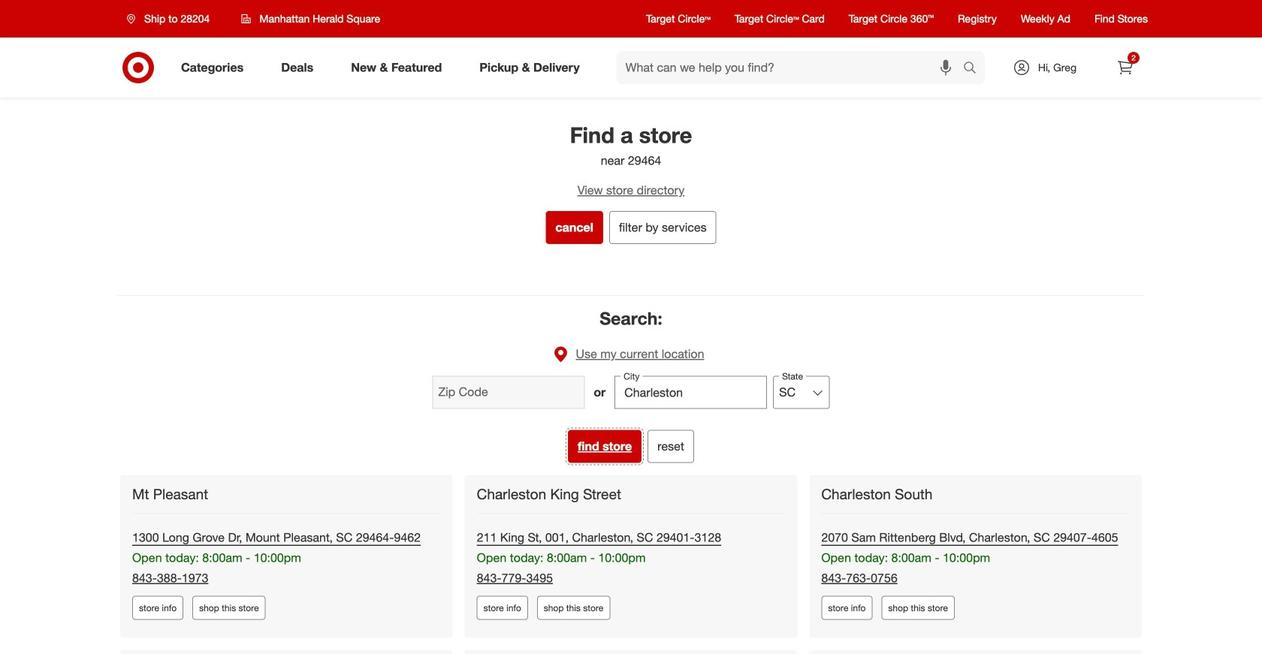 Task type: describe. For each thing, give the bounding box(es) containing it.
What can we help you find? suggestions appear below search field
[[617, 51, 967, 84]]



Task type: vqa. For each thing, say whether or not it's contained in the screenshot.
the left the Restrictions
no



Task type: locate. For each thing, give the bounding box(es) containing it.
None text field
[[432, 376, 585, 409]]

None text field
[[615, 376, 767, 409]]



